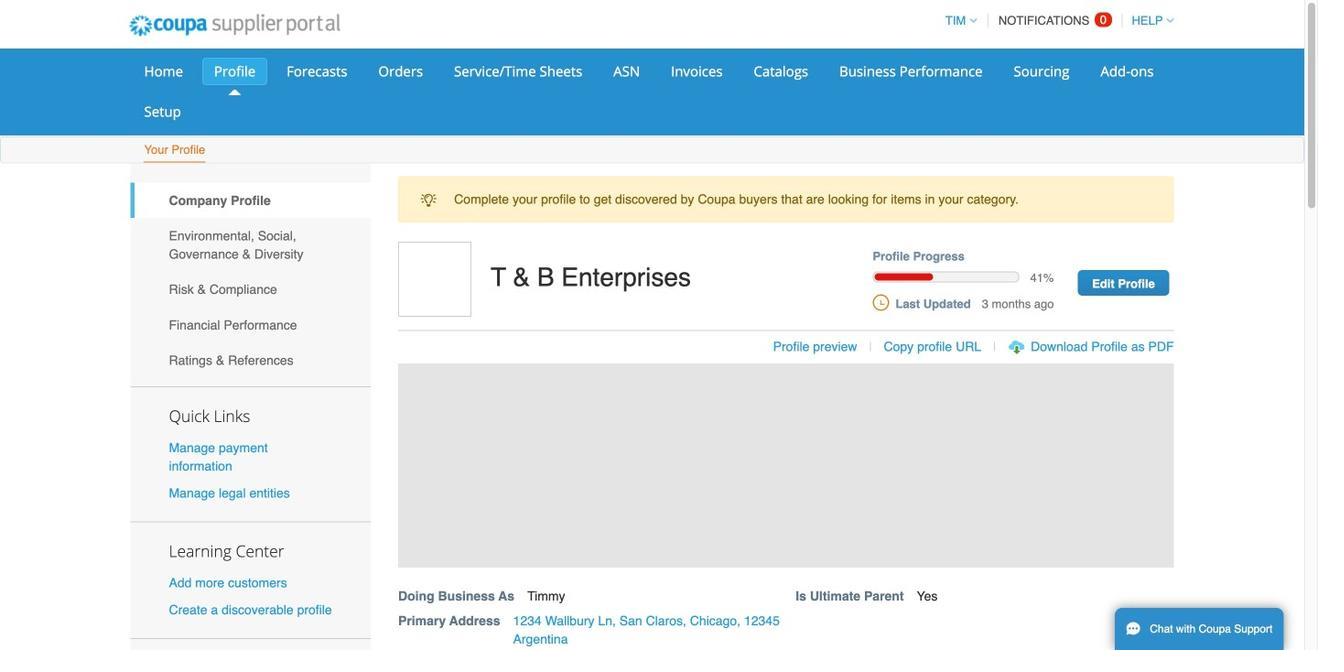 Task type: locate. For each thing, give the bounding box(es) containing it.
alert
[[398, 176, 1174, 222]]

coupa supplier portal image
[[117, 3, 353, 49]]

banner
[[392, 242, 1194, 650]]

navigation
[[938, 3, 1174, 38]]



Task type: describe. For each thing, give the bounding box(es) containing it.
t & b enterprises image
[[398, 242, 472, 317]]

background image
[[398, 364, 1174, 568]]



Task type: vqa. For each thing, say whether or not it's contained in the screenshot.
Coupa Supplier Portal Image
yes



